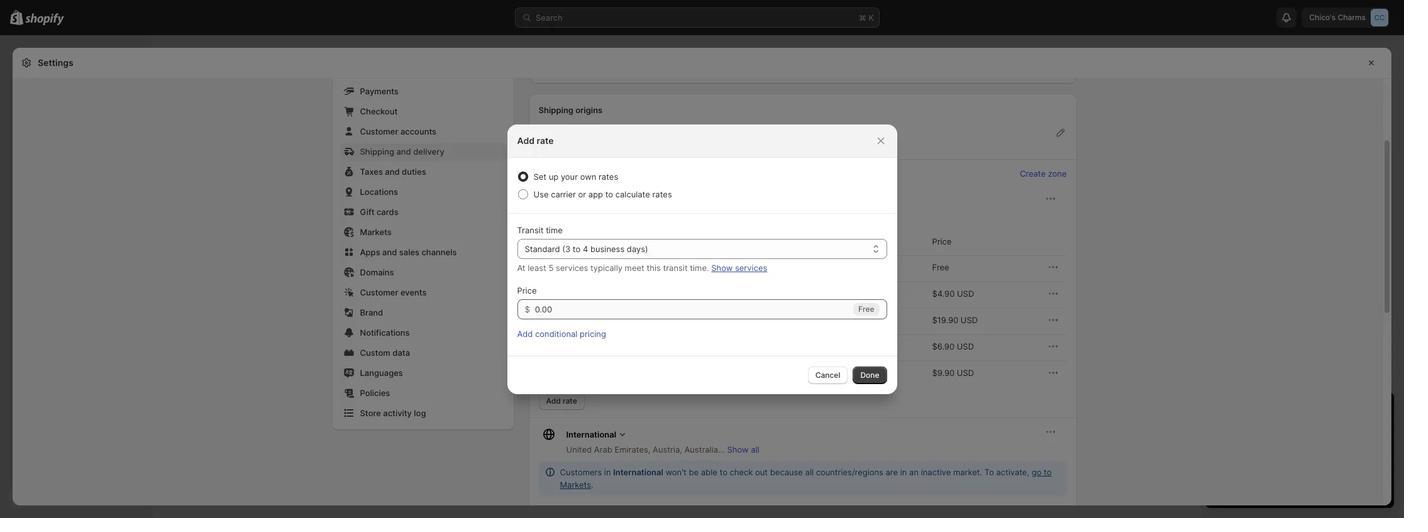 Task type: describe. For each thing, give the bounding box(es) containing it.
zones
[[576, 169, 599, 179]]

conditional
[[535, 329, 578, 339]]

done button
[[853, 366, 887, 384]]

cancel
[[815, 370, 840, 380]]

condition
[[661, 236, 698, 247]]

settings dialog
[[13, 0, 1392, 518]]

rate inside dialog
[[537, 135, 554, 146]]

go to markets link
[[560, 467, 1052, 490]]

business for 3
[[801, 368, 835, 378]]

settings
[[38, 57, 73, 68]]

inactive
[[921, 467, 951, 477]]

channels
[[422, 247, 457, 257]]

$6.90
[[932, 341, 955, 352]]

add rate dialog
[[0, 124, 1404, 394]]

create zone button
[[1012, 165, 1074, 182]]

custom
[[360, 348, 390, 358]]

markets inside go to markets
[[560, 480, 591, 490]]

business inside add rate dialog
[[590, 244, 625, 254]]

standard for standard (3 to 4 business days)
[[525, 244, 560, 254]]

policies link
[[340, 384, 506, 402]]

search
[[536, 13, 563, 23]]

use
[[534, 189, 549, 199]]

2 in from the left
[[900, 467, 907, 477]]

status inside settings 'dialog'
[[539, 461, 1067, 496]]

your trial just started element
[[1206, 425, 1394, 508]]

activate,
[[996, 467, 1030, 477]]

show inside settings 'dialog'
[[727, 445, 749, 455]]

3 to 4 business days
[[775, 368, 855, 378]]

pricing
[[580, 329, 606, 339]]

up inside add rate dialog
[[549, 171, 559, 181]]

up inside settings 'dialog'
[[708, 262, 717, 272]]

brand link
[[340, 304, 506, 321]]

5 inside settings 'dialog'
[[775, 315, 780, 325]]

customer accounts link
[[340, 123, 506, 140]]

to right 3
[[783, 368, 791, 378]]

own
[[580, 171, 596, 181]]

duties
[[402, 167, 426, 177]]

notifications link
[[340, 324, 506, 341]]

markets link
[[340, 223, 506, 241]]

customer events link
[[340, 284, 506, 301]]

.
[[591, 480, 593, 490]]

taxes and duties
[[360, 167, 426, 177]]

1 in from the left
[[604, 467, 611, 477]]

this
[[647, 263, 661, 273]]

or
[[578, 189, 586, 199]]

time inside add rate dialog
[[546, 225, 563, 235]]

united for united states
[[566, 211, 592, 221]]

at
[[517, 263, 525, 273]]

customer for customer accounts
[[360, 126, 398, 136]]

$6.90 usd
[[932, 341, 974, 352]]

4 inside add rate dialog
[[583, 244, 588, 254]]

shipping and delivery
[[360, 147, 444, 157]]

meet
[[625, 263, 644, 273]]

$19.90
[[932, 315, 959, 325]]

checkout link
[[340, 103, 506, 120]]

price inside add rate dialog
[[517, 285, 537, 295]]

create zone
[[1020, 169, 1067, 179]]

done
[[861, 370, 880, 380]]

origins
[[576, 105, 603, 115]]

days for 5 to 8 business days
[[837, 315, 855, 325]]

free inside add rate dialog
[[858, 304, 874, 314]]

cancel button
[[808, 366, 848, 384]]

app
[[589, 189, 603, 199]]

transit
[[663, 263, 688, 273]]

and for sales
[[382, 247, 397, 257]]

able
[[701, 467, 717, 477]]

be
[[689, 467, 699, 477]]

rate
[[547, 236, 565, 247]]

economy for 5lb–70lb
[[546, 315, 582, 325]]

create
[[1020, 169, 1046, 179]]

business for 5
[[800, 315, 834, 325]]

to left 8
[[783, 315, 790, 325]]

show all button
[[720, 441, 767, 458]]

payments
[[360, 86, 399, 96]]

(3
[[562, 244, 571, 254]]

set up your own rates
[[534, 171, 618, 181]]

apps
[[360, 247, 380, 257]]

Price text field
[[535, 299, 851, 319]]

time inside settings 'dialog'
[[804, 236, 821, 247]]

locations link
[[340, 183, 506, 201]]

⌘ k
[[859, 13, 874, 23]]

to right able
[[720, 467, 728, 477]]

standard for standard
[[546, 341, 581, 352]]

to right (3
[[573, 244, 581, 254]]

rate name button
[[546, 230, 603, 253]]

states
[[594, 211, 619, 221]]

payments link
[[340, 82, 506, 100]]

austria,
[[653, 445, 682, 455]]

5 inside add rate dialog
[[549, 263, 554, 273]]

notifications
[[360, 328, 410, 338]]

$9.90
[[932, 368, 955, 378]]

zone
[[1048, 169, 1067, 179]]

shipping origins
[[539, 105, 603, 115]]

languages link
[[340, 364, 506, 382]]

usd for $9.90 usd
[[957, 368, 974, 378]]

$9.90 usd
[[932, 368, 974, 378]]

usd for $6.90 usd
[[957, 341, 974, 352]]

go
[[1032, 467, 1042, 477]]

delivery
[[413, 147, 444, 157]]

united states
[[566, 211, 619, 221]]

8
[[793, 315, 798, 325]]

show services button
[[711, 263, 767, 273]]

custom data
[[360, 348, 410, 358]]

united for united arab emirates, austria, australia... show all
[[566, 445, 592, 455]]

price inside settings 'dialog'
[[932, 236, 952, 247]]

name
[[567, 236, 589, 247]]

all inside status
[[805, 467, 814, 477]]

$
[[525, 304, 530, 314]]

events
[[401, 287, 427, 297]]

and for duties
[[385, 167, 400, 177]]

3
[[775, 368, 781, 378]]

customers in international won't be able to check out because all countries/regions are in an inactive market. to activate,
[[560, 467, 1032, 477]]



Task type: locate. For each thing, give the bounding box(es) containing it.
and right apps
[[382, 247, 397, 257]]

usd
[[957, 289, 974, 299], [961, 315, 978, 325], [957, 341, 974, 352], [957, 368, 974, 378]]

1 vertical spatial business
[[800, 315, 834, 325]]

business up 'typically'
[[590, 244, 625, 254]]

add conditional pricing button
[[510, 325, 614, 342]]

markets
[[360, 227, 392, 237], [560, 480, 591, 490]]

up
[[549, 171, 559, 181], [708, 262, 717, 272]]

to right go
[[1044, 467, 1052, 477]]

0 horizontal spatial time
[[546, 225, 563, 235]]

all up "out"
[[751, 445, 760, 455]]

1 vertical spatial 4
[[793, 368, 798, 378]]

1 vertical spatial rate
[[563, 396, 577, 406]]

transit
[[517, 225, 544, 235], [775, 236, 802, 247]]

and right taxes
[[385, 167, 400, 177]]

1 horizontal spatial price
[[932, 236, 952, 247]]

add rate inside dialog
[[517, 135, 554, 146]]

out
[[755, 467, 768, 477]]

cards
[[377, 207, 398, 217]]

5 left 8
[[775, 315, 780, 325]]

1 customer from the top
[[360, 126, 398, 136]]

0 vertical spatial time
[[546, 225, 563, 235]]

1 horizontal spatial transit time
[[775, 236, 821, 247]]

1 vertical spatial markets
[[560, 480, 591, 490]]

1 vertical spatial time
[[804, 236, 821, 247]]

standard inside add rate dialog
[[525, 244, 560, 254]]

0 vertical spatial add rate
[[517, 135, 554, 146]]

set
[[534, 171, 547, 181]]

5
[[549, 263, 554, 273], [775, 315, 780, 325]]

2 united from the top
[[566, 445, 592, 455]]

add rate inside button
[[546, 396, 577, 406]]

to right app
[[605, 189, 613, 199]]

activity
[[383, 408, 412, 418]]

1 horizontal spatial 5
[[775, 315, 780, 325]]

economy down (3
[[546, 262, 582, 272]]

add inside settings 'dialog'
[[546, 396, 561, 406]]

sales
[[399, 247, 419, 257]]

1 horizontal spatial all
[[805, 467, 814, 477]]

your
[[561, 171, 578, 181]]

shipping for shipping zones
[[539, 169, 574, 179]]

4 right (3
[[583, 244, 588, 254]]

2 days from the top
[[837, 368, 855, 378]]

0 vertical spatial united
[[566, 211, 592, 221]]

4 inside settings 'dialog'
[[793, 368, 798, 378]]

services
[[556, 263, 588, 273], [735, 263, 767, 273]]

time.
[[690, 263, 709, 273]]

add conditional pricing
[[517, 329, 606, 339]]

usd right $4.90
[[957, 289, 974, 299]]

customer down domains
[[360, 287, 398, 297]]

0 horizontal spatial rates
[[599, 171, 618, 181]]

services down (3
[[556, 263, 588, 273]]

k
[[869, 13, 874, 23]]

1 horizontal spatial rate
[[563, 396, 577, 406]]

1 services from the left
[[556, 263, 588, 273]]

0 horizontal spatial up
[[549, 171, 559, 181]]

domains link
[[340, 264, 506, 281]]

transit time inside add rate dialog
[[517, 225, 563, 235]]

domains
[[360, 267, 394, 277]]

2 vertical spatial add
[[546, 396, 561, 406]]

$50.00
[[661, 262, 689, 272]]

customer for customer events
[[360, 287, 398, 297]]

1 economy from the top
[[546, 262, 582, 272]]

all
[[751, 445, 760, 455], [805, 467, 814, 477]]

1 vertical spatial all
[[805, 467, 814, 477]]

and inside the shipping and delivery link
[[396, 147, 411, 157]]

calculate
[[616, 189, 650, 199]]

add rate
[[517, 135, 554, 146], [546, 396, 577, 406]]

2 vertical spatial business
[[801, 368, 835, 378]]

and right transit in the left bottom of the page
[[691, 262, 705, 272]]

markets inside markets link
[[360, 227, 392, 237]]

business right 3
[[801, 368, 835, 378]]

transit time inside settings 'dialog'
[[775, 236, 821, 247]]

0 vertical spatial 4
[[583, 244, 588, 254]]

market.
[[953, 467, 982, 477]]

show up check on the right bottom
[[727, 445, 749, 455]]

1 vertical spatial 5
[[775, 315, 780, 325]]

shipping left origins
[[539, 105, 574, 115]]

0 vertical spatial price
[[932, 236, 952, 247]]

1 horizontal spatial services
[[735, 263, 767, 273]]

1 vertical spatial price
[[517, 285, 537, 295]]

days right 8
[[837, 315, 855, 325]]

apps and sales channels link
[[340, 243, 506, 261]]

1 vertical spatial add
[[517, 329, 533, 339]]

markets down the customers
[[560, 480, 591, 490]]

1 horizontal spatial transit
[[775, 236, 802, 247]]

0 horizontal spatial transit
[[517, 225, 544, 235]]

1 vertical spatial united
[[566, 445, 592, 455]]

4 right 3
[[793, 368, 798, 378]]

0 vertical spatial add
[[517, 135, 535, 146]]

1 vertical spatial customer
[[360, 287, 398, 297]]

time
[[546, 225, 563, 235], [804, 236, 821, 247]]

in down "arab"
[[604, 467, 611, 477]]

0 horizontal spatial transit time
[[517, 225, 563, 235]]

0 vertical spatial show
[[711, 263, 733, 273]]

shipping
[[539, 105, 574, 115], [360, 147, 394, 157], [539, 169, 574, 179]]

show
[[711, 263, 733, 273], [727, 445, 749, 455]]

price up $4.90
[[932, 236, 952, 247]]

brand
[[360, 308, 383, 318]]

locations
[[360, 187, 398, 197]]

0 horizontal spatial services
[[556, 263, 588, 273]]

international
[[613, 467, 663, 477]]

customer
[[360, 126, 398, 136], [360, 287, 398, 297]]

and for up
[[691, 262, 705, 272]]

customer down 'checkout' in the left top of the page
[[360, 126, 398, 136]]

and inside the taxes and duties link
[[385, 167, 400, 177]]

1 vertical spatial free
[[858, 304, 874, 314]]

shipping for shipping and delivery
[[360, 147, 394, 157]]

5 right least
[[549, 263, 554, 273]]

free
[[932, 262, 949, 272], [858, 304, 874, 314]]

0 vertical spatial shipping
[[539, 105, 574, 115]]

standard
[[525, 244, 560, 254], [546, 341, 581, 352]]

shopify image
[[25, 13, 64, 26]]

customer accounts
[[360, 126, 437, 136]]

1 vertical spatial standard
[[546, 341, 581, 352]]

1 horizontal spatial time
[[804, 236, 821, 247]]

shipping zones
[[539, 169, 599, 179]]

0 vertical spatial rate
[[537, 135, 554, 146]]

1 vertical spatial economy
[[546, 315, 582, 325]]

1 vertical spatial days
[[837, 368, 855, 378]]

0 vertical spatial transit time
[[517, 225, 563, 235]]

rates up use carrier or app to calculate rates
[[599, 171, 618, 181]]

1 vertical spatial up
[[708, 262, 717, 272]]

shipping for shipping origins
[[539, 105, 574, 115]]

least
[[528, 263, 546, 273]]

$4.90
[[932, 289, 955, 299]]

0 vertical spatial customer
[[360, 126, 398, 136]]

2 customer from the top
[[360, 287, 398, 297]]

in
[[604, 467, 611, 477], [900, 467, 907, 477]]

transit inside add rate dialog
[[517, 225, 544, 235]]

united down or
[[566, 211, 592, 221]]

check
[[730, 467, 753, 477]]

0 horizontal spatial all
[[751, 445, 760, 455]]

0 horizontal spatial rate
[[537, 135, 554, 146]]

1 vertical spatial shipping
[[360, 147, 394, 157]]

in left the an
[[900, 467, 907, 477]]

standard inside settings 'dialog'
[[546, 341, 581, 352]]

custom data link
[[340, 344, 506, 362]]

shipping up carrier
[[539, 169, 574, 179]]

show inside add rate dialog
[[711, 263, 733, 273]]

0 vertical spatial rates
[[599, 171, 618, 181]]

0 vertical spatial free
[[932, 262, 949, 272]]

0 horizontal spatial 4
[[583, 244, 588, 254]]

4
[[583, 244, 588, 254], [793, 368, 798, 378]]

shipping up taxes
[[360, 147, 394, 157]]

usd for $19.90 usd
[[961, 315, 978, 325]]

and down customer accounts
[[396, 147, 411, 157]]

0 vertical spatial all
[[751, 445, 760, 455]]

business
[[590, 244, 625, 254], [800, 315, 834, 325], [801, 368, 835, 378]]

rates
[[599, 171, 618, 181], [652, 189, 672, 199]]

rates right the 'calculate'
[[652, 189, 672, 199]]

store activity log link
[[340, 404, 506, 422]]

$4.90 usd
[[932, 289, 974, 299]]

to inside go to markets
[[1044, 467, 1052, 477]]

1 days from the top
[[837, 315, 855, 325]]

0 vertical spatial business
[[590, 244, 625, 254]]

markets down gift cards
[[360, 227, 392, 237]]

0 vertical spatial transit
[[517, 225, 544, 235]]

united
[[566, 211, 592, 221], [566, 445, 592, 455]]

0 horizontal spatial 5
[[549, 263, 554, 273]]

because
[[770, 467, 803, 477]]

0 vertical spatial standard
[[525, 244, 560, 254]]

business right 8
[[800, 315, 834, 325]]

1 horizontal spatial in
[[900, 467, 907, 477]]

shipping and delivery link
[[340, 143, 506, 160]]

transit inside settings 'dialog'
[[775, 236, 802, 247]]

status containing customers in
[[539, 461, 1067, 496]]

economy up add conditional pricing
[[546, 315, 582, 325]]

2 economy from the top
[[546, 315, 582, 325]]

price
[[932, 236, 952, 247], [517, 285, 537, 295]]

taxes
[[360, 167, 383, 177]]

1 vertical spatial transit
[[775, 236, 802, 247]]

at least 5 services typically meet this transit time. show services
[[517, 263, 767, 273]]

status
[[539, 461, 1067, 496]]

usd right $19.90 at bottom
[[961, 315, 978, 325]]

price up $
[[517, 285, 537, 295]]

days left done
[[837, 368, 855, 378]]

all right because in the bottom right of the page
[[805, 467, 814, 477]]

0 horizontal spatial price
[[517, 285, 537, 295]]

typically
[[591, 263, 623, 273]]

0 vertical spatial economy
[[546, 262, 582, 272]]

and
[[396, 147, 411, 157], [385, 167, 400, 177], [382, 247, 397, 257], [691, 262, 705, 272]]

1 horizontal spatial rates
[[652, 189, 672, 199]]

usd right $9.90
[[957, 368, 974, 378]]

5lb–70lb
[[661, 315, 694, 325]]

0 horizontal spatial in
[[604, 467, 611, 477]]

united arab emirates, austria, australia... show all
[[566, 445, 760, 455]]

gift
[[360, 207, 375, 217]]

services right time.
[[735, 263, 767, 273]]

transit time
[[517, 225, 563, 235], [775, 236, 821, 247]]

show right time.
[[711, 263, 733, 273]]

1 horizontal spatial markets
[[560, 480, 591, 490]]

customer inside "link"
[[360, 126, 398, 136]]

standard down add conditional pricing
[[546, 341, 581, 352]]

add for economy
[[546, 396, 561, 406]]

add for free
[[517, 329, 533, 339]]

1 vertical spatial transit time
[[775, 236, 821, 247]]

australia...
[[685, 445, 725, 455]]

an
[[909, 467, 919, 477]]

1 vertical spatial show
[[727, 445, 749, 455]]

1 horizontal spatial free
[[932, 262, 949, 272]]

customers
[[560, 467, 602, 477]]

customer events
[[360, 287, 427, 297]]

1 vertical spatial rates
[[652, 189, 672, 199]]

store
[[360, 408, 381, 418]]

0 horizontal spatial free
[[858, 304, 874, 314]]

usd right $6.90
[[957, 341, 974, 352]]

rate name
[[547, 236, 589, 247]]

0 vertical spatial days
[[837, 315, 855, 325]]

0 vertical spatial up
[[549, 171, 559, 181]]

won't
[[666, 467, 687, 477]]

standard up least
[[525, 244, 560, 254]]

1 horizontal spatial 4
[[793, 368, 798, 378]]

free inside settings 'dialog'
[[932, 262, 949, 272]]

days for 3 to 4 business days
[[837, 368, 855, 378]]

$19.90 usd
[[932, 315, 978, 325]]

0 horizontal spatial markets
[[360, 227, 392, 237]]

arab
[[594, 445, 612, 455]]

days)
[[627, 244, 648, 254]]

rate inside button
[[563, 396, 577, 406]]

1 horizontal spatial up
[[708, 262, 717, 272]]

5 to 8 business days
[[775, 315, 855, 325]]

1 united from the top
[[566, 211, 592, 221]]

2 services from the left
[[735, 263, 767, 273]]

economy for $50.00 and up
[[546, 262, 582, 272]]

usd for $4.90 usd
[[957, 289, 974, 299]]

use carrier or app to calculate rates
[[534, 189, 672, 199]]

2 vertical spatial shipping
[[539, 169, 574, 179]]

united up the customers
[[566, 445, 592, 455]]

⌘
[[859, 13, 867, 23]]

and inside the apps and sales channels link
[[382, 247, 397, 257]]

add rate button
[[539, 392, 585, 410]]

gift cards
[[360, 207, 398, 217]]

0 vertical spatial 5
[[549, 263, 554, 273]]

1 vertical spatial add rate
[[546, 396, 577, 406]]

0 vertical spatial markets
[[360, 227, 392, 237]]

and for delivery
[[396, 147, 411, 157]]



Task type: vqa. For each thing, say whether or not it's contained in the screenshot.
up to the top
yes



